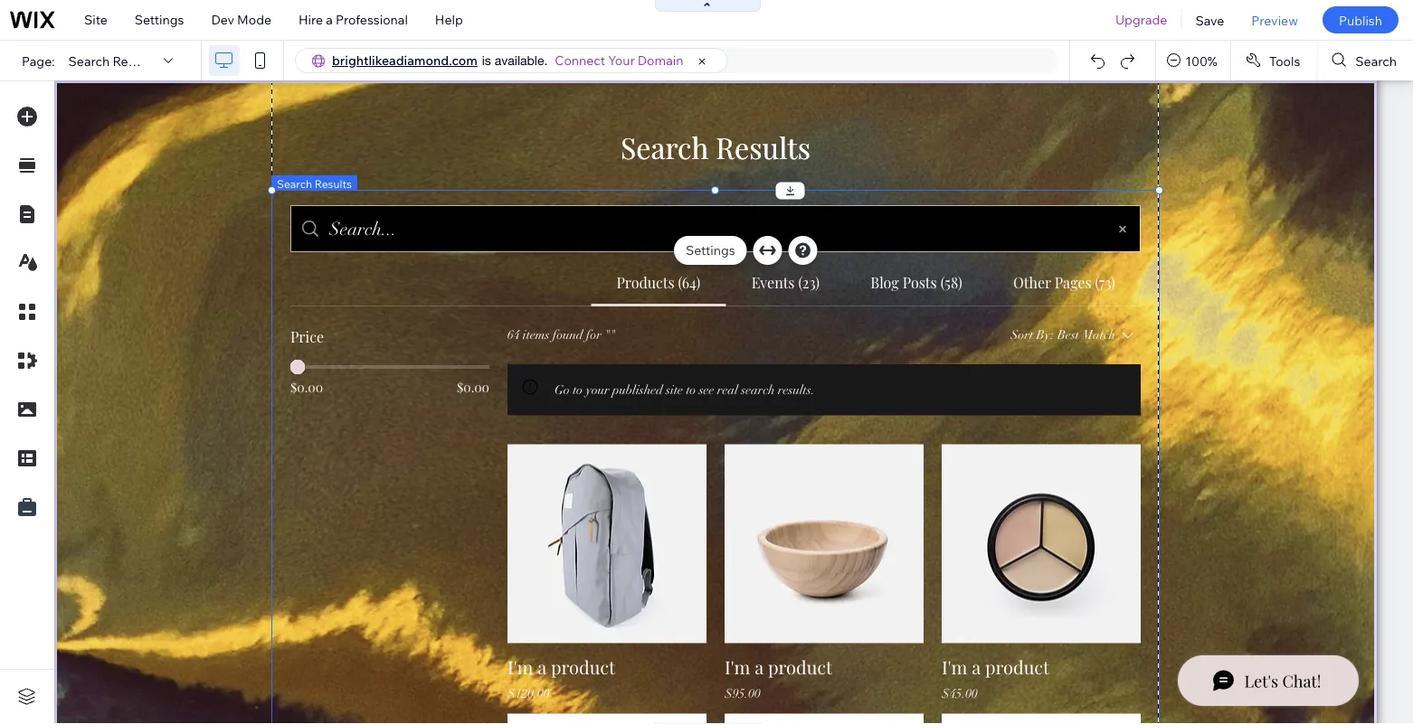 Task type: describe. For each thing, give the bounding box(es) containing it.
publish button
[[1323, 6, 1399, 33]]

upgrade
[[1116, 12, 1168, 28]]

connect
[[555, 52, 606, 68]]

0 vertical spatial settings
[[135, 12, 184, 28]]

search button
[[1318, 41, 1414, 81]]

1 horizontal spatial results
[[315, 177, 352, 191]]

a
[[326, 12, 333, 28]]

domain
[[638, 52, 684, 68]]

search inside "button"
[[1356, 53, 1397, 69]]

preview
[[1252, 12, 1299, 28]]

dev
[[211, 12, 234, 28]]

help
[[435, 12, 463, 28]]

save
[[1196, 12, 1225, 28]]

available.
[[495, 53, 548, 68]]

dev mode
[[211, 12, 272, 28]]

0 horizontal spatial results
[[113, 53, 156, 69]]

hire a professional
[[299, 12, 408, 28]]

100%
[[1186, 53, 1218, 69]]

1 vertical spatial search results
[[277, 177, 352, 191]]

your
[[608, 52, 635, 68]]

1 horizontal spatial search
[[277, 177, 312, 191]]

1 vertical spatial settings
[[686, 243, 735, 258]]

is
[[482, 53, 491, 68]]

100% button
[[1157, 41, 1231, 81]]



Task type: vqa. For each thing, say whether or not it's contained in the screenshot.
and to the right
no



Task type: locate. For each thing, give the bounding box(es) containing it.
site
[[84, 12, 108, 28]]

settings
[[135, 12, 184, 28], [686, 243, 735, 258]]

1 vertical spatial results
[[315, 177, 352, 191]]

search
[[68, 53, 110, 69], [1356, 53, 1397, 69], [277, 177, 312, 191]]

0 vertical spatial results
[[113, 53, 156, 69]]

mode
[[237, 12, 272, 28]]

1 horizontal spatial search results
[[277, 177, 352, 191]]

hire
[[299, 12, 323, 28]]

tools button
[[1232, 41, 1317, 81]]

0 horizontal spatial search results
[[68, 53, 156, 69]]

tools
[[1270, 53, 1301, 69]]

professional
[[336, 12, 408, 28]]

1 horizontal spatial settings
[[686, 243, 735, 258]]

publish
[[1339, 12, 1383, 28]]

save button
[[1182, 0, 1238, 40]]

is available. connect your domain
[[482, 52, 684, 68]]

brightlikeadiamond.com
[[332, 52, 478, 68]]

results
[[113, 53, 156, 69], [315, 177, 352, 191]]

0 horizontal spatial settings
[[135, 12, 184, 28]]

0 vertical spatial search results
[[68, 53, 156, 69]]

preview button
[[1238, 0, 1312, 40]]

2 horizontal spatial search
[[1356, 53, 1397, 69]]

search results
[[68, 53, 156, 69], [277, 177, 352, 191]]

0 horizontal spatial search
[[68, 53, 110, 69]]



